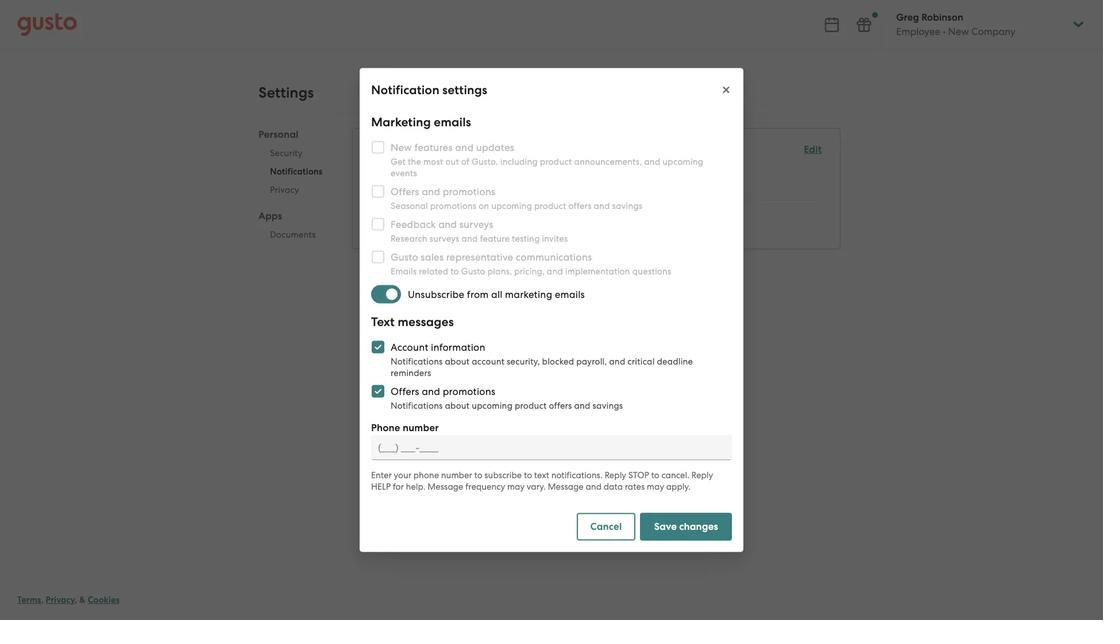Task type: locate. For each thing, give the bounding box(es) containing it.
text for text messages none
[[372, 208, 391, 220]]

product up "invites"
[[535, 201, 567, 211]]

Offers and promotions checkbox
[[366, 379, 391, 404]]

2 vertical spatial product
[[515, 401, 547, 411]]

plans,
[[488, 266, 512, 277]]

about
[[445, 357, 470, 367], [445, 401, 470, 411]]

about down offers and promotions on the left bottom of the page
[[445, 401, 470, 411]]

cancel button
[[577, 514, 636, 541]]

1 , from the left
[[41, 596, 44, 606]]

product down notifications about account security, blocked payroll, and critical deadline reminders
[[515, 401, 547, 411]]

,
[[41, 596, 44, 606], [75, 596, 77, 606]]

phone
[[414, 470, 439, 481]]

for
[[393, 482, 404, 492]]

marketing down the "notification"
[[371, 115, 431, 130]]

privacy link down 'security' link
[[259, 181, 334, 199]]

terms
[[17, 596, 41, 606]]

phone
[[371, 422, 400, 434]]

questions
[[633, 266, 672, 277]]

1 may from the left
[[508, 482, 525, 492]]

2 vertical spatial upcoming
[[472, 401, 513, 411]]

notifications.
[[552, 470, 603, 481]]

0 horizontal spatial message
[[428, 482, 464, 492]]

0 vertical spatial promotions
[[430, 201, 477, 211]]

1 vertical spatial marketing
[[372, 166, 420, 178]]

and right announcements,
[[645, 157, 661, 167]]

1 horizontal spatial reply
[[692, 470, 713, 481]]

notification settings
[[371, 82, 488, 97]]

notifications inside notifications about account security, blocked payroll, and critical deadline reminders
[[391, 357, 443, 367]]

about inside notifications about account security, blocked payroll, and critical deadline reminders
[[445, 357, 470, 367]]

1 horizontal spatial privacy link
[[259, 181, 334, 199]]

documents link
[[259, 226, 334, 244]]

data
[[604, 482, 623, 492]]

1 text from the top
[[372, 208, 391, 220]]

promotions left on
[[430, 201, 477, 211]]

notifications inside group
[[372, 143, 445, 158]]

none
[[372, 222, 396, 234]]

unsubscribe from all marketing emails
[[408, 289, 585, 300]]

savings down payroll,
[[593, 401, 623, 411]]

1 horizontal spatial number
[[441, 470, 472, 481]]

1 vertical spatial promotions
[[443, 386, 496, 397]]

cookies button
[[88, 594, 120, 608]]

changes
[[680, 521, 719, 533]]

text inside notification settings dialog
[[371, 315, 395, 330]]

offers down marketing emails element
[[569, 201, 592, 211]]

1 horizontal spatial message
[[548, 482, 584, 492]]

list
[[372, 166, 822, 235]]

notifications up reminders
[[391, 357, 443, 367]]

pricing,
[[515, 266, 545, 277]]

privacy link left &
[[46, 596, 75, 606]]

0 vertical spatial privacy link
[[259, 181, 334, 199]]

0 vertical spatial privacy
[[270, 185, 299, 195]]

and left critical
[[609, 357, 626, 367]]

from
[[467, 289, 489, 300]]

0 horizontal spatial privacy
[[46, 596, 75, 606]]

about down information
[[445, 357, 470, 367]]

and left feature
[[462, 234, 478, 244]]

2 about from the top
[[445, 401, 470, 411]]

may down stop
[[647, 482, 665, 492]]

text
[[534, 470, 550, 481]]

about for information
[[445, 357, 470, 367]]

and inside enter your phone number to subscribe to text notifications. reply stop to cancel. reply help for help. message frequency may vary. message and data rates may apply.
[[586, 482, 602, 492]]

upcoming
[[663, 157, 704, 167], [492, 201, 532, 211], [472, 401, 513, 411]]

reply
[[605, 470, 627, 481], [692, 470, 713, 481]]

text up account information checkbox
[[371, 315, 395, 330]]

deadline
[[657, 357, 693, 367]]

message down 'notifications.'
[[548, 482, 584, 492]]

0 horizontal spatial privacy link
[[46, 596, 75, 606]]

marketing up all
[[372, 166, 420, 178]]

notifications link
[[259, 163, 334, 181]]

1 reply from the left
[[605, 470, 627, 481]]

number right phone
[[403, 422, 439, 434]]

0 vertical spatial marketing
[[371, 115, 431, 130]]

privacy down notifications link
[[270, 185, 299, 195]]

settings
[[259, 84, 314, 102]]

account
[[391, 342, 429, 353]]

1 vertical spatial product
[[535, 201, 567, 211]]

text
[[372, 208, 391, 220], [371, 315, 395, 330]]

offers down notifications about account security, blocked payroll, and critical deadline reminders
[[549, 401, 572, 411]]

privacy inside group
[[270, 185, 299, 195]]

promotions
[[430, 201, 477, 211], [443, 386, 496, 397]]

marketing
[[371, 115, 431, 130], [372, 166, 420, 178]]

all
[[491, 289, 503, 300]]

1 about from the top
[[445, 357, 470, 367]]

critical
[[628, 357, 655, 367]]

promotions down "account" at the left bottom
[[443, 386, 496, 397]]

stop
[[629, 470, 649, 481]]

2 may from the left
[[647, 482, 665, 492]]

settings
[[443, 82, 488, 97]]

1 vertical spatial upcoming
[[492, 201, 532, 211]]

message
[[428, 482, 464, 492], [548, 482, 584, 492]]

text up none
[[372, 208, 391, 220]]

2 text from the top
[[371, 315, 395, 330]]

0 vertical spatial savings
[[612, 201, 643, 211]]

and left data
[[586, 482, 602, 492]]

2 message from the left
[[548, 482, 584, 492]]

marketing
[[505, 289, 553, 300]]

Unsubscribe from all marketing emails checkbox
[[371, 282, 408, 307]]

message down phone on the left bottom of page
[[428, 482, 464, 492]]

0 vertical spatial upcoming
[[663, 157, 704, 167]]

product
[[540, 157, 572, 167], [535, 201, 567, 211], [515, 401, 547, 411]]

savings down marketing emails element
[[612, 201, 643, 211]]

1 vertical spatial privacy
[[46, 596, 75, 606]]

notifications up events
[[372, 143, 445, 158]]

emails down settings
[[434, 115, 471, 130]]

account information
[[391, 342, 486, 353]]

text inside text messages none
[[372, 208, 391, 220]]

notifications
[[372, 143, 445, 158], [270, 167, 323, 177], [391, 357, 443, 367], [391, 401, 443, 411]]

notifications down 'security' link
[[270, 167, 323, 177]]

1 horizontal spatial privacy
[[270, 185, 299, 195]]

0 vertical spatial about
[[445, 357, 470, 367]]

security link
[[259, 144, 334, 163]]

and inside notifications about account security, blocked payroll, and critical deadline reminders
[[609, 357, 626, 367]]

emails related to gusto plans, pricing, and implementation questions
[[391, 266, 672, 277]]

0 vertical spatial product
[[540, 157, 572, 167]]

testing
[[512, 234, 540, 244]]

may
[[508, 482, 525, 492], [647, 482, 665, 492]]

cancel
[[591, 521, 622, 533]]

savings
[[612, 201, 643, 211], [593, 401, 623, 411]]

messages for text messages
[[398, 315, 454, 330]]

1 vertical spatial messages
[[398, 315, 454, 330]]

gusto,
[[472, 157, 498, 167]]

1 vertical spatial about
[[445, 401, 470, 411]]

reply right cancel.
[[692, 470, 713, 481]]

reply up data
[[605, 470, 627, 481]]

group
[[259, 128, 334, 248]]

2 marketing from the top
[[372, 166, 420, 178]]

product right including
[[540, 157, 572, 167]]

and inside "get the most out of gusto, including product announcements, and upcoming events"
[[645, 157, 661, 167]]

0 vertical spatial text
[[372, 208, 391, 220]]

notifications inside group
[[270, 167, 323, 177]]

0 vertical spatial number
[[403, 422, 439, 434]]

0 horizontal spatial reply
[[605, 470, 627, 481]]

2 , from the left
[[75, 596, 77, 606]]

0 vertical spatial messages
[[393, 208, 439, 220]]

unsubscribe
[[408, 289, 465, 300]]

may down the subscribe
[[508, 482, 525, 492]]

marketing inside marketing emails all emails
[[372, 166, 420, 178]]

payroll,
[[577, 357, 607, 367]]

subscribe
[[485, 470, 522, 481]]

1 horizontal spatial may
[[647, 482, 665, 492]]

text messages none
[[372, 208, 439, 234]]

1 vertical spatial text
[[371, 315, 395, 330]]

security
[[270, 148, 303, 159]]

1 vertical spatial number
[[441, 470, 472, 481]]

account menu element
[[882, 0, 1086, 49]]

messages inside notification settings dialog
[[398, 315, 454, 330]]

privacy left &
[[46, 596, 75, 606]]

1 marketing from the top
[[371, 115, 431, 130]]

1 horizontal spatial ,
[[75, 596, 77, 606]]

0 horizontal spatial ,
[[41, 596, 44, 606]]

apps
[[259, 210, 282, 222]]

messages up account information on the left bottom of page
[[398, 315, 454, 330]]

marketing emails all emails
[[372, 166, 453, 192]]

marketing inside notification settings dialog
[[371, 115, 431, 130]]

and
[[645, 157, 661, 167], [594, 201, 610, 211], [462, 234, 478, 244], [547, 266, 563, 277], [609, 357, 626, 367], [422, 386, 440, 397], [575, 401, 591, 411], [586, 482, 602, 492]]

number right phone on the left bottom of page
[[441, 470, 472, 481]]

save
[[654, 521, 677, 533]]

to
[[451, 266, 459, 277], [474, 470, 483, 481], [524, 470, 532, 481], [652, 470, 660, 481]]

messages up "research"
[[393, 208, 439, 220]]

0 horizontal spatial may
[[508, 482, 525, 492]]

messages inside text messages none
[[393, 208, 439, 220]]

messages
[[393, 208, 439, 220], [398, 315, 454, 330]]

Account information checkbox
[[366, 335, 391, 360]]

of
[[461, 157, 470, 167]]

phone number
[[371, 422, 439, 434]]



Task type: describe. For each thing, give the bounding box(es) containing it.
edit link
[[804, 144, 822, 156]]

emails down events
[[385, 180, 415, 192]]

get the most out of gusto, including product announcements, and upcoming events
[[391, 157, 704, 178]]

offers
[[391, 386, 419, 397]]

2 reply from the left
[[692, 470, 713, 481]]

help.
[[406, 482, 426, 492]]

0 vertical spatial offers
[[569, 201, 592, 211]]

information
[[431, 342, 486, 353]]

notifications group
[[372, 143, 822, 235]]

enter your phone number to subscribe to text notifications. reply stop to cancel. reply help for help. message frequency may vary. message and data rates may apply.
[[371, 470, 713, 492]]

number inside enter your phone number to subscribe to text notifications. reply stop to cancel. reply help for help. message frequency may vary. message and data rates may apply.
[[441, 470, 472, 481]]

research surveys and feature testing invites
[[391, 234, 568, 244]]

security,
[[507, 357, 540, 367]]

to right stop
[[652, 470, 660, 481]]

emails down implementation on the top right of the page
[[555, 289, 585, 300]]

vary.
[[527, 482, 546, 492]]

on
[[479, 201, 489, 211]]

to left text
[[524, 470, 532, 481]]

apply.
[[667, 482, 691, 492]]

home image
[[17, 13, 77, 36]]

seasonal promotions on upcoming product offers and savings
[[391, 201, 643, 211]]

&
[[79, 596, 86, 606]]

terms link
[[17, 596, 41, 606]]

group containing personal
[[259, 128, 334, 248]]

rates
[[625, 482, 645, 492]]

announcements,
[[574, 157, 642, 167]]

reminders
[[391, 368, 431, 379]]

0 horizontal spatial number
[[403, 422, 439, 434]]

all
[[372, 180, 383, 192]]

most
[[424, 157, 443, 167]]

feature
[[480, 234, 510, 244]]

get
[[391, 157, 406, 167]]

the
[[408, 157, 421, 167]]

and down payroll,
[[575, 401, 591, 411]]

save changes button
[[641, 514, 732, 541]]

Phone number text field
[[371, 435, 732, 461]]

personal
[[259, 129, 299, 141]]

product inside "get the most out of gusto, including product announcements, and upcoming events"
[[540, 157, 572, 167]]

1 vertical spatial savings
[[593, 401, 623, 411]]

notifications about account security, blocked payroll, and critical deadline reminders
[[391, 357, 693, 379]]

invites
[[542, 234, 568, 244]]

notification
[[371, 82, 440, 97]]

notification settings dialog
[[360, 68, 744, 553]]

marketing emails
[[371, 115, 471, 130]]

upcoming inside "get the most out of gusto, including product announcements, and upcoming events"
[[663, 157, 704, 167]]

marketing for marketing emails
[[371, 115, 431, 130]]

save changes
[[654, 521, 719, 533]]

emails right the
[[422, 166, 453, 178]]

1 vertical spatial offers
[[549, 401, 572, 411]]

blocked
[[542, 357, 574, 367]]

implementation
[[566, 266, 630, 277]]

including
[[501, 157, 538, 167]]

events
[[391, 168, 417, 178]]

about for and
[[445, 401, 470, 411]]

text for text messages
[[371, 315, 395, 330]]

list containing marketing emails
[[372, 166, 822, 235]]

text messages element
[[372, 208, 822, 235]]

notifications down offers
[[391, 401, 443, 411]]

research
[[391, 234, 428, 244]]

notifications about upcoming product offers and savings
[[391, 401, 623, 411]]

surveys
[[430, 234, 460, 244]]

frequency
[[466, 482, 505, 492]]

1 message from the left
[[428, 482, 464, 492]]

to up frequency
[[474, 470, 483, 481]]

seasonal
[[391, 201, 428, 211]]

terms , privacy , & cookies
[[17, 596, 120, 606]]

offers and promotions
[[391, 386, 496, 397]]

marketing for marketing emails all emails
[[372, 166, 420, 178]]

and right "pricing,"
[[547, 266, 563, 277]]

gusto navigation element
[[0, 49, 172, 95]]

marketing emails element
[[372, 166, 822, 201]]

out
[[446, 157, 459, 167]]

related
[[419, 266, 449, 277]]

emails
[[391, 266, 417, 277]]

edit
[[804, 144, 822, 156]]

text messages
[[371, 315, 454, 330]]

account
[[472, 357, 505, 367]]

cancel.
[[662, 470, 690, 481]]

messages for text messages none
[[393, 208, 439, 220]]

to left gusto
[[451, 266, 459, 277]]

help
[[371, 482, 391, 492]]

your
[[394, 470, 412, 481]]

gusto
[[461, 266, 486, 277]]

cookies
[[88, 596, 120, 606]]

1 vertical spatial privacy link
[[46, 596, 75, 606]]

and right offers
[[422, 386, 440, 397]]

and down marketing emails element
[[594, 201, 610, 211]]

documents
[[270, 230, 316, 240]]

enter
[[371, 470, 392, 481]]



Task type: vqa. For each thing, say whether or not it's contained in the screenshot.
text
yes



